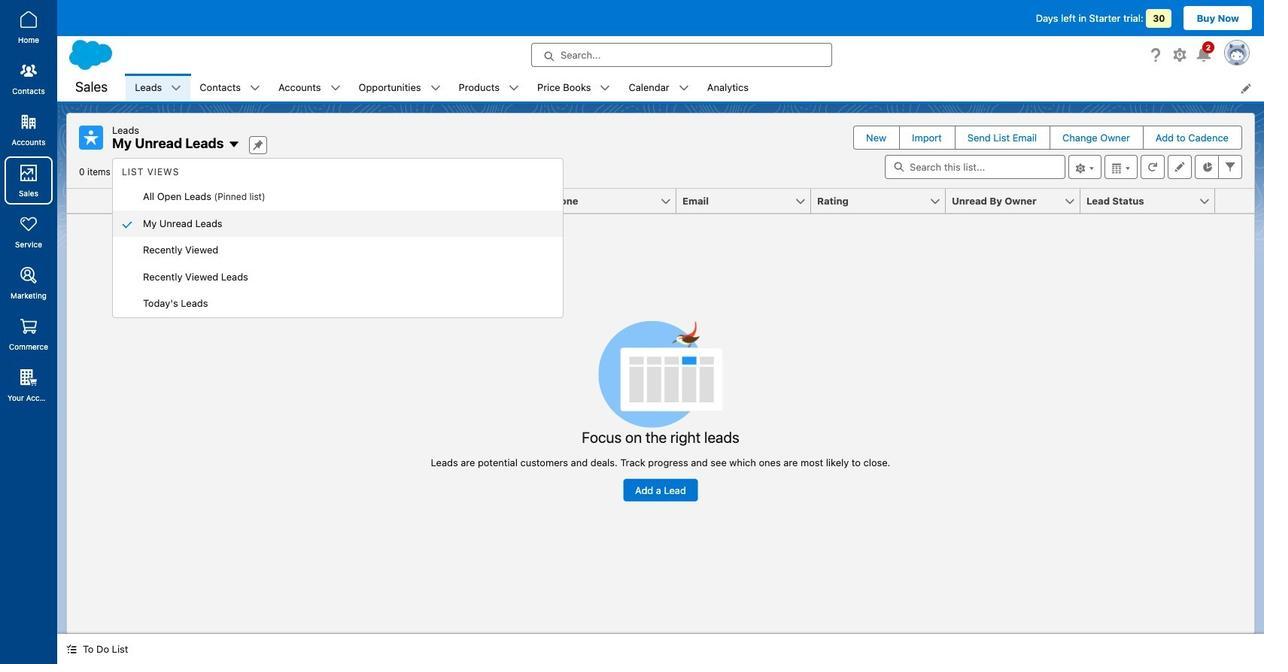 Task type: locate. For each thing, give the bounding box(es) containing it.
list
[[126, 74, 1264, 102]]

list item
[[126, 74, 191, 102], [191, 74, 269, 102], [269, 74, 350, 102], [350, 74, 450, 102], [450, 74, 528, 102], [528, 74, 620, 102], [620, 74, 698, 102]]

status
[[431, 321, 891, 502]]

my unread leads|leads|list view element
[[66, 113, 1255, 634]]

cell inside my unread leads|leads|list view element
[[112, 189, 136, 214]]

item number element
[[67, 189, 112, 214]]

text default image for 1st list item from left
[[171, 83, 182, 94]]

email element
[[677, 189, 820, 214]]

text default image for fourth list item from the left
[[430, 83, 441, 94]]

text default image
[[330, 83, 341, 94], [509, 83, 519, 94], [600, 83, 611, 94], [228, 139, 240, 151]]

my unread leads status
[[79, 166, 377, 178]]

lead status element
[[1081, 189, 1224, 214]]

action element
[[1215, 189, 1255, 214]]

company element
[[272, 189, 416, 214]]

leads | list views list box
[[113, 160, 563, 317]]

unread by owner element
[[946, 189, 1090, 214]]

text default image for 3rd list item from the left
[[330, 83, 341, 94]]

cell
[[112, 189, 136, 214]]

text default image
[[171, 83, 182, 94], [250, 83, 260, 94], [430, 83, 441, 94], [679, 83, 689, 94], [66, 644, 77, 655]]

phone element
[[542, 189, 686, 214]]

3 list item from the left
[[269, 74, 350, 102]]

5 list item from the left
[[450, 74, 528, 102]]

text default image inside my unread leads|leads|list view element
[[228, 139, 240, 151]]

1 list item from the left
[[126, 74, 191, 102]]



Task type: vqa. For each thing, say whether or not it's contained in the screenshot.
the right 'Select An Option' text field
no



Task type: describe. For each thing, give the bounding box(es) containing it.
text default image for 2nd list item from right
[[600, 83, 611, 94]]

4 list item from the left
[[350, 74, 450, 102]]

text default image for second list item
[[250, 83, 260, 94]]

text default image for third list item from right
[[509, 83, 519, 94]]

state/province element
[[407, 189, 551, 214]]

item number image
[[67, 189, 112, 213]]

rating element
[[811, 189, 955, 214]]

6 list item from the left
[[528, 74, 620, 102]]

text default image for seventh list item from the left
[[679, 83, 689, 94]]

Search My Unread Leads list view. search field
[[885, 155, 1066, 179]]

action image
[[1215, 189, 1255, 213]]

name element
[[136, 189, 281, 214]]

2 list item from the left
[[191, 74, 269, 102]]

7 list item from the left
[[620, 74, 698, 102]]



